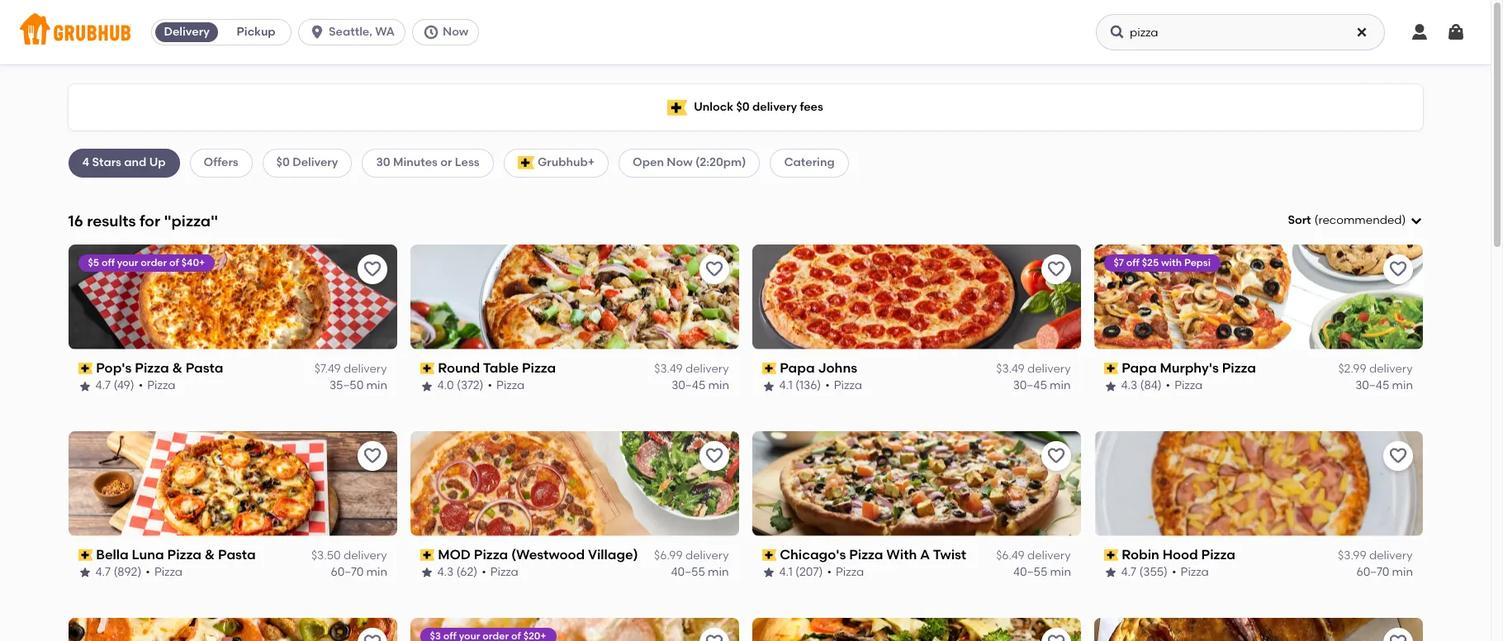 Task type: locate. For each thing, give the bounding box(es) containing it.
delivery button
[[152, 19, 222, 45]]

subscription pass image for pop's pizza & pasta
[[78, 363, 93, 374]]

pizza down bella luna pizza & pasta
[[154, 565, 183, 579]]

4.1 left the "(136)"
[[780, 379, 793, 393]]

2 subscription pass image from the left
[[762, 549, 777, 561]]

1 30–45 min from the left
[[671, 379, 729, 393]]

0 vertical spatial grubhub plus flag logo image
[[668, 100, 688, 115]]

min for papa murphy's pizza
[[1392, 379, 1413, 393]]

0 horizontal spatial 40–55 min
[[671, 565, 729, 579]]

delivery for papa murphy's pizza
[[1370, 362, 1413, 376]]

$7.49 delivery
[[315, 362, 387, 376]]

svg image
[[1447, 22, 1467, 42], [309, 24, 326, 40], [423, 24, 440, 40], [1110, 24, 1126, 40]]

4.3 for papa murphy's pizza
[[1122, 379, 1138, 393]]

1 horizontal spatial 30–45 min
[[1014, 379, 1071, 393]]

• pizza down hood
[[1173, 565, 1210, 579]]

4.3 for mod pizza (westwood village)
[[438, 565, 454, 579]]

now right open
[[667, 156, 693, 170]]

• pizza down johns on the right bottom of the page
[[826, 379, 863, 393]]

pickup
[[237, 25, 276, 39]]

star icon image left 4.7 (892)
[[78, 566, 91, 580]]

pizza down pop's pizza & pasta
[[147, 379, 175, 393]]

1 vertical spatial $0
[[276, 156, 290, 170]]

30–45 min
[[671, 379, 729, 393], [1014, 379, 1071, 393], [1356, 379, 1413, 393]]

min down $2.99 delivery
[[1392, 379, 1413, 393]]

0 horizontal spatial 40–55
[[671, 565, 705, 579]]

60–70 min
[[331, 565, 387, 579], [1357, 565, 1413, 579]]

2 30–45 min from the left
[[1014, 379, 1071, 393]]

2 horizontal spatial 30–45
[[1356, 379, 1390, 393]]

min down $3.99 delivery
[[1392, 565, 1413, 579]]

min for pop's pizza & pasta
[[366, 379, 387, 393]]

4.7 down robin
[[1122, 565, 1137, 579]]

0 horizontal spatial grubhub plus flag logo image
[[518, 157, 535, 170]]

(355)
[[1140, 565, 1168, 579]]

2 $3.49 from the left
[[997, 362, 1025, 376]]

4.7 down bella
[[95, 565, 111, 579]]

$6.49
[[997, 549, 1025, 563]]

subscription pass image left 'round'
[[420, 363, 435, 374]]

save this restaurant image
[[1047, 259, 1066, 279], [1047, 446, 1066, 466], [1389, 446, 1408, 466], [362, 633, 382, 641], [704, 633, 724, 641], [1389, 633, 1408, 641]]

(372)
[[457, 379, 484, 393]]

4.3 down mod
[[438, 565, 454, 579]]

svg image inside seattle, wa button
[[309, 24, 326, 40]]

delivery for chicago's pizza with a twist
[[1028, 549, 1071, 563]]

star icon image left the 4.7 (355)
[[1104, 566, 1118, 580]]

$25
[[1143, 257, 1159, 268]]

4.1 left (207)
[[780, 565, 793, 579]]

4.7 for pop's pizza & pasta
[[95, 379, 111, 393]]

or
[[441, 156, 452, 170]]

1 60–70 min from the left
[[331, 565, 387, 579]]

1 horizontal spatial off
[[1127, 257, 1140, 268]]

1 horizontal spatial 30–45
[[1014, 379, 1048, 393]]

grubhub plus flag logo image for unlock $0 delivery fees
[[668, 100, 688, 115]]

40–55 for mod pizza (westwood village)
[[671, 565, 705, 579]]

min down "$3.50 delivery"
[[366, 565, 387, 579]]

16
[[68, 211, 83, 230]]

60–70 down $3.99 delivery
[[1357, 565, 1390, 579]]

1 horizontal spatial 40–55 min
[[1014, 565, 1071, 579]]

save this restaurant button for round table pizza logo on the left of the page
[[699, 254, 729, 284]]

papa up 4.3 (84) in the right of the page
[[1122, 360, 1157, 376]]

40–55 min down "$6.49 delivery"
[[1014, 565, 1071, 579]]

star icon image left 4.7 (49)
[[78, 380, 91, 393]]

grubhub plus flag logo image left "grubhub+"
[[518, 157, 535, 170]]

save this restaurant button for crown pizza logo
[[357, 628, 387, 641]]

1 40–55 min from the left
[[671, 565, 729, 579]]

1 40–55 from the left
[[671, 565, 705, 579]]

min right the 35–50
[[366, 379, 387, 393]]

papa johns logo image
[[752, 244, 1081, 349]]

35–50
[[329, 379, 363, 393]]

grubhub+
[[538, 156, 595, 170]]

1 $3.49 from the left
[[655, 362, 683, 376]]

papa johns
[[780, 360, 858, 376]]

• down robin hood pizza
[[1173, 565, 1177, 579]]

• pizza right (62)
[[482, 565, 519, 579]]

off right $5
[[102, 257, 115, 268]]

fees
[[800, 100, 824, 114]]

2 40–55 min from the left
[[1014, 565, 1071, 579]]

pizza
[[135, 360, 169, 376], [522, 360, 556, 376], [1223, 360, 1257, 376], [147, 379, 175, 393], [497, 379, 525, 393], [834, 379, 863, 393], [1175, 379, 1203, 393], [167, 547, 202, 562], [474, 547, 508, 562], [850, 547, 884, 562], [1202, 547, 1236, 562], [154, 565, 183, 579], [491, 565, 519, 579], [836, 565, 864, 579], [1181, 565, 1210, 579]]

(136)
[[796, 379, 822, 393]]

save this restaurant button for the zeeks pizza white center logo
[[1042, 628, 1071, 641]]

$0 right 'offers'
[[276, 156, 290, 170]]

None field
[[1289, 212, 1423, 229]]

round table pizza
[[438, 360, 556, 376]]

delivery left 30
[[293, 156, 338, 170]]

twist
[[933, 547, 967, 562]]

• pizza down bella luna pizza & pasta
[[146, 565, 183, 579]]

1 60–70 from the left
[[331, 565, 363, 579]]

offers
[[204, 156, 238, 170]]

stars
[[92, 156, 121, 170]]

star icon image left 4.1 (136) on the bottom right of the page
[[762, 380, 775, 393]]

$0
[[737, 100, 750, 114], [276, 156, 290, 170]]

& right luna on the left bottom of page
[[205, 547, 215, 562]]

Search for food, convenience, alcohol... search field
[[1097, 14, 1386, 50]]

subscription pass image for papa murphy's pizza
[[1104, 363, 1119, 374]]

1 papa from the left
[[780, 360, 815, 376]]

star icon image left 4.0
[[420, 380, 433, 393]]

subscription pass image left robin
[[1104, 549, 1119, 561]]

pizza left with
[[850, 547, 884, 562]]

pasta
[[186, 360, 223, 376], [218, 547, 256, 562]]

• pizza for round table pizza
[[488, 379, 525, 393]]

papa
[[780, 360, 815, 376], [1122, 360, 1157, 376]]

star icon image
[[78, 380, 91, 393], [420, 380, 433, 393], [762, 380, 775, 393], [1104, 380, 1118, 393], [78, 566, 91, 580], [420, 566, 433, 580], [762, 566, 775, 580], [1104, 566, 1118, 580]]

0 horizontal spatial now
[[443, 25, 469, 39]]

1 vertical spatial now
[[667, 156, 693, 170]]

now
[[443, 25, 469, 39], [667, 156, 693, 170]]

1 horizontal spatial delivery
[[293, 156, 338, 170]]

2 40–55 from the left
[[1014, 565, 1048, 579]]

0 vertical spatial delivery
[[164, 25, 210, 39]]

of
[[169, 257, 179, 268]]

min for papa johns
[[1050, 379, 1071, 393]]

save this restaurant image for round table pizza logo on the left of the page
[[704, 259, 724, 279]]

4
[[82, 156, 89, 170]]

min
[[366, 379, 387, 393], [708, 379, 729, 393], [1050, 379, 1071, 393], [1392, 379, 1413, 393], [366, 565, 387, 579], [708, 565, 729, 579], [1050, 565, 1071, 579], [1392, 565, 1413, 579]]

pasta down bella luna pizza & pasta logo
[[218, 547, 256, 562]]

0 horizontal spatial $3.49
[[655, 362, 683, 376]]

& right pop's
[[172, 360, 182, 376]]

star icon image for papa murphy's pizza
[[1104, 380, 1118, 393]]

2 60–70 min from the left
[[1357, 565, 1413, 579]]

delivery for round table pizza
[[686, 362, 729, 376]]

• pizza down chicago's pizza with a twist
[[828, 565, 864, 579]]

star icon image for mod pizza (westwood village)
[[420, 566, 433, 580]]

1 vertical spatial grubhub plus flag logo image
[[518, 157, 535, 170]]

star icon image left 4.1 (207)
[[762, 566, 775, 580]]

save this restaurant image
[[362, 259, 382, 279], [704, 259, 724, 279], [1389, 259, 1408, 279], [362, 446, 382, 466], [704, 446, 724, 466], [1047, 633, 1066, 641]]

pasta down 'pop's pizza & pasta logo'
[[186, 360, 223, 376]]

4.7 down pop's
[[95, 379, 111, 393]]

1 horizontal spatial $3.49
[[997, 362, 1025, 376]]

4.3 left (84)
[[1122, 379, 1138, 393]]

main navigation navigation
[[0, 0, 1491, 64]]

subscription pass image left papa johns
[[762, 363, 777, 374]]

30–45 min for round table pizza
[[671, 379, 729, 393]]

delivery for robin hood pizza
[[1370, 549, 1413, 563]]

2 30–45 from the left
[[1014, 379, 1048, 393]]

30–45
[[671, 379, 705, 393], [1014, 379, 1048, 393], [1356, 379, 1390, 393]]

1 subscription pass image from the left
[[78, 549, 93, 561]]

1 horizontal spatial 4.3
[[1122, 379, 1138, 393]]

4.1 for papa johns
[[780, 379, 793, 393]]

grubhub plus flag logo image left the unlock
[[668, 100, 688, 115]]

0 horizontal spatial 30–45
[[671, 379, 705, 393]]

min down "$6.49 delivery"
[[1050, 565, 1071, 579]]

results
[[87, 211, 136, 230]]

min left 4.3 (84) in the right of the page
[[1050, 379, 1071, 393]]

1 horizontal spatial papa
[[1122, 360, 1157, 376]]

$3.49 delivery
[[655, 362, 729, 376], [997, 362, 1071, 376]]

svg image
[[1411, 22, 1430, 42], [1356, 26, 1369, 39], [1410, 214, 1423, 227]]

star icon image for bella luna pizza & pasta
[[78, 566, 91, 580]]

40–55 min for mod pizza (westwood village)
[[671, 565, 729, 579]]

$3.49 for papa johns
[[997, 362, 1025, 376]]

(2:20pm)
[[696, 156, 746, 170]]

1 horizontal spatial 60–70 min
[[1357, 565, 1413, 579]]

1 vertical spatial 4.1
[[780, 565, 793, 579]]

subscription pass image for mod pizza (westwood village)
[[420, 549, 435, 561]]

1 vertical spatial delivery
[[293, 156, 338, 170]]

1 off from the left
[[102, 257, 115, 268]]

save this restaurant button for chicago's pizza with a twist logo
[[1042, 441, 1071, 471]]

0 vertical spatial now
[[443, 25, 469, 39]]

subscription pass image left papa murphy's pizza
[[1104, 363, 1119, 374]]

$0 right the unlock
[[737, 100, 750, 114]]

• right (207)
[[828, 565, 832, 579]]

subscription pass image left bella
[[78, 549, 93, 561]]

60–70 min for robin hood pizza
[[1357, 565, 1413, 579]]

save this restaurant button for mod pizza (westwood village) logo
[[699, 441, 729, 471]]

min left 4.1 (136) on the bottom right of the page
[[708, 379, 729, 393]]

60–70
[[331, 565, 363, 579], [1357, 565, 1390, 579]]

60–70 min down $3.99 delivery
[[1357, 565, 1413, 579]]

pizza right luna on the left bottom of page
[[167, 547, 202, 562]]

star icon image left 4.3 (62)
[[420, 566, 433, 580]]

your
[[117, 257, 138, 268]]

40–55 down "$6.49 delivery"
[[1014, 565, 1048, 579]]

0 horizontal spatial delivery
[[164, 25, 210, 39]]

papa up 4.1 (136) on the bottom right of the page
[[780, 360, 815, 376]]

pizza right pop's
[[135, 360, 169, 376]]

bella luna pizza & pasta logo image
[[68, 431, 397, 536]]

catering
[[784, 156, 835, 170]]

subscription pass image
[[78, 363, 93, 374], [420, 363, 435, 374], [762, 363, 777, 374], [1104, 363, 1119, 374], [420, 549, 435, 561], [1104, 549, 1119, 561]]

(892)
[[114, 565, 142, 579]]

grubhub plus flag logo image
[[668, 100, 688, 115], [518, 157, 535, 170]]

bella
[[96, 547, 129, 562]]

• pizza for papa murphy's pizza
[[1166, 379, 1203, 393]]

save this restaurant button for robin hood pizza logo
[[1384, 441, 1413, 471]]

0 horizontal spatial 60–70
[[331, 565, 363, 579]]

pop's pizza & pasta
[[96, 360, 223, 376]]

pepsi
[[1185, 257, 1211, 268]]

• right (62)
[[482, 565, 486, 579]]

30–45 for papa murphy's pizza
[[1356, 379, 1390, 393]]

60–70 min down "$3.50 delivery"
[[331, 565, 387, 579]]

• right (84)
[[1166, 379, 1171, 393]]

• pizza down table
[[488, 379, 525, 393]]

subscription pass image
[[78, 549, 93, 561], [762, 549, 777, 561]]

40–55 down $6.99 delivery on the left of page
[[671, 565, 705, 579]]

• pizza down pop's pizza & pasta
[[139, 379, 175, 393]]

min down $6.99 delivery on the left of page
[[708, 565, 729, 579]]

4.3
[[1122, 379, 1138, 393], [438, 565, 454, 579]]

4.1 for chicago's pizza with a twist
[[780, 565, 793, 579]]

2 horizontal spatial 30–45 min
[[1356, 379, 1413, 393]]

village)
[[588, 547, 639, 562]]

60–70 down "$3.50 delivery"
[[331, 565, 363, 579]]

save this restaurant image for pizza mart kent (military rd.) logo
[[1389, 633, 1408, 641]]

2 off from the left
[[1127, 257, 1140, 268]]

4.7 for bella luna pizza & pasta
[[95, 565, 111, 579]]

table
[[483, 360, 519, 376]]

• for papa johns
[[826, 379, 830, 393]]

up
[[149, 156, 166, 170]]

0 horizontal spatial off
[[102, 257, 115, 268]]

subscription pass image left mod
[[420, 549, 435, 561]]

2 60–70 from the left
[[1357, 565, 1390, 579]]

min for chicago's pizza with a twist
[[1050, 565, 1071, 579]]

4.1
[[780, 379, 793, 393], [780, 565, 793, 579]]

• down the round table pizza
[[488, 379, 493, 393]]

seattle, wa
[[329, 25, 395, 39]]

0 vertical spatial &
[[172, 360, 182, 376]]

now right wa at left
[[443, 25, 469, 39]]

pop's pizza & pasta logo image
[[68, 244, 397, 349]]

subscription pass image for robin hood pizza
[[1104, 549, 1119, 561]]

4.7
[[95, 379, 111, 393], [95, 565, 111, 579], [1122, 565, 1137, 579]]

1 $3.49 delivery from the left
[[655, 362, 729, 376]]

0 horizontal spatial $3.49 delivery
[[655, 362, 729, 376]]

$3.50 delivery
[[311, 549, 387, 563]]

1 4.1 from the top
[[780, 379, 793, 393]]

3 30–45 from the left
[[1356, 379, 1390, 393]]

1 horizontal spatial 40–55
[[1014, 565, 1048, 579]]

$3.49
[[655, 362, 683, 376], [997, 362, 1025, 376]]

pop's
[[96, 360, 132, 376]]

• pizza for mod pizza (westwood village)
[[482, 565, 519, 579]]

delivery inside button
[[164, 25, 210, 39]]

0 vertical spatial 4.3
[[1122, 379, 1138, 393]]

16 results for "pizza"
[[68, 211, 218, 230]]

delivery for mod pizza (westwood village)
[[686, 549, 729, 563]]

pizza right table
[[522, 360, 556, 376]]

pizza mart kent (military rd.) logo image
[[1094, 618, 1423, 641]]

pizza right "murphy's"
[[1223, 360, 1257, 376]]

save this restaurant button
[[357, 254, 387, 284], [699, 254, 729, 284], [1042, 254, 1071, 284], [1384, 254, 1413, 284], [357, 441, 387, 471], [699, 441, 729, 471], [1042, 441, 1071, 471], [1384, 441, 1413, 471], [357, 628, 387, 641], [699, 628, 729, 641], [1042, 628, 1071, 641], [1384, 628, 1413, 641]]

&
[[172, 360, 182, 376], [205, 547, 215, 562]]

order
[[141, 257, 167, 268]]

save this restaurant image for mod pizza (westwood village) logo
[[704, 446, 724, 466]]

• down luna on the left bottom of page
[[146, 565, 150, 579]]

40–55 min for chicago's pizza with a twist
[[1014, 565, 1071, 579]]

1 horizontal spatial &
[[205, 547, 215, 562]]

grubhub plus flag logo image for grubhub+
[[518, 157, 535, 170]]

1 vertical spatial &
[[205, 547, 215, 562]]

delivery left pickup
[[164, 25, 210, 39]]

0 vertical spatial $0
[[737, 100, 750, 114]]

1 horizontal spatial $3.49 delivery
[[997, 362, 1071, 376]]

40–55 min down $6.99 delivery on the left of page
[[671, 565, 729, 579]]

0 horizontal spatial subscription pass image
[[78, 549, 93, 561]]

none field containing sort
[[1289, 212, 1423, 229]]

2 $3.49 delivery from the left
[[997, 362, 1071, 376]]

0 vertical spatial 4.1
[[780, 379, 793, 393]]

save this restaurant image for chicago's pizza with a twist logo
[[1047, 446, 1066, 466]]

papa murphy's pizza
[[1122, 360, 1257, 376]]

• pizza for bella luna pizza & pasta
[[146, 565, 183, 579]]

off right $7 at the right
[[1127, 257, 1140, 268]]

1 horizontal spatial subscription pass image
[[762, 549, 777, 561]]

subscription pass image left "chicago's"
[[762, 549, 777, 561]]

1 horizontal spatial 60–70
[[1357, 565, 1390, 579]]

0 horizontal spatial $0
[[276, 156, 290, 170]]

4.7 (355)
[[1122, 565, 1168, 579]]

0 horizontal spatial 60–70 min
[[331, 565, 387, 579]]

subscription pass image left pop's
[[78, 363, 93, 374]]

star icon image left 4.3 (84) in the right of the page
[[1104, 380, 1118, 393]]

1 vertical spatial 4.3
[[438, 565, 454, 579]]

3 30–45 min from the left
[[1356, 379, 1413, 393]]

• for mod pizza (westwood village)
[[482, 565, 486, 579]]

• right the "(136)"
[[826, 379, 830, 393]]

seattle, wa button
[[298, 19, 412, 45]]

1 30–45 from the left
[[671, 379, 705, 393]]

crown pizza logo image
[[68, 618, 397, 641]]

2 4.1 from the top
[[780, 565, 793, 579]]

1 horizontal spatial grubhub plus flag logo image
[[668, 100, 688, 115]]

star icon image for robin hood pizza
[[1104, 566, 1118, 580]]

pizza down chicago's pizza with a twist
[[836, 565, 864, 579]]

• right (49)
[[139, 379, 143, 393]]

• pizza down papa murphy's pizza
[[1166, 379, 1203, 393]]

0 horizontal spatial 30–45 min
[[671, 379, 729, 393]]

0 horizontal spatial papa
[[780, 360, 815, 376]]

0 horizontal spatial 4.3
[[438, 565, 454, 579]]

min for mod pizza (westwood village)
[[708, 565, 729, 579]]

2 papa from the left
[[1122, 360, 1157, 376]]

open
[[633, 156, 664, 170]]



Task type: describe. For each thing, give the bounding box(es) containing it.
subscription pass image for papa johns
[[762, 363, 777, 374]]

$3.50
[[311, 549, 341, 563]]

pizza down table
[[497, 379, 525, 393]]

35–50 min
[[329, 379, 387, 393]]

star icon image for papa johns
[[762, 380, 775, 393]]

$3.99
[[1339, 549, 1367, 563]]

0 horizontal spatial &
[[172, 360, 182, 376]]

$2.99
[[1339, 362, 1367, 376]]

4.1 (207)
[[780, 565, 823, 579]]

• for bella luna pizza & pasta
[[146, 565, 150, 579]]

30–45 for papa johns
[[1014, 379, 1048, 393]]

$3.99 delivery
[[1339, 549, 1413, 563]]

30
[[376, 156, 391, 170]]

• for round table pizza
[[488, 379, 493, 393]]

pizza down hood
[[1181, 565, 1210, 579]]

$7 off $25 with pepsi
[[1114, 257, 1211, 268]]

• pizza for pop's pizza & pasta
[[139, 379, 175, 393]]

less
[[455, 156, 480, 170]]

pizza right hood
[[1202, 547, 1236, 562]]

60–70 for bella luna pizza & pasta
[[331, 565, 363, 579]]

star icon image for round table pizza
[[420, 380, 433, 393]]

pizza down papa murphy's pizza
[[1175, 379, 1203, 393]]

$2.99 delivery
[[1339, 362, 1413, 376]]

chicago's
[[780, 547, 846, 562]]

• pizza for robin hood pizza
[[1173, 565, 1210, 579]]

4.3 (62)
[[438, 565, 478, 579]]

round table pizza logo image
[[410, 244, 739, 349]]

robin
[[1122, 547, 1160, 562]]

now inside button
[[443, 25, 469, 39]]

4.0 (372)
[[438, 379, 484, 393]]

save this restaurant image for crown pizza logo
[[362, 633, 382, 641]]

with
[[1162, 257, 1182, 268]]

$5 off your order of $40+
[[88, 257, 205, 268]]

min for bella luna pizza & pasta
[[366, 565, 387, 579]]

robin hood pizza logo image
[[1094, 431, 1423, 536]]

(84)
[[1141, 379, 1162, 393]]

$6.49 delivery
[[997, 549, 1071, 563]]

• for robin hood pizza
[[1173, 565, 1177, 579]]

4.1 (136)
[[780, 379, 822, 393]]

save this restaurant image for bella luna pizza & pasta logo
[[362, 446, 382, 466]]

$6.99 delivery
[[654, 549, 729, 563]]

sort
[[1289, 213, 1312, 227]]

pizza dudes logo image
[[410, 618, 739, 641]]

off for pop's pizza & pasta
[[102, 257, 115, 268]]

save this restaurant image for robin hood pizza logo
[[1389, 446, 1408, 466]]

wa
[[375, 25, 395, 39]]

30–45 for round table pizza
[[671, 379, 705, 393]]

• pizza for chicago's pizza with a twist
[[828, 565, 864, 579]]

0 vertical spatial pasta
[[186, 360, 223, 376]]

pizza up (62)
[[474, 547, 508, 562]]

1 vertical spatial pasta
[[218, 547, 256, 562]]

zeeks pizza white center logo image
[[752, 618, 1081, 641]]

save this restaurant image for the zeeks pizza white center logo
[[1047, 633, 1066, 641]]

murphy's
[[1161, 360, 1220, 376]]

4.0
[[438, 379, 454, 393]]

4.3 (84)
[[1122, 379, 1162, 393]]

$3.49 delivery for round table pizza
[[655, 362, 729, 376]]

$5
[[88, 257, 99, 268]]

papa for papa johns
[[780, 360, 815, 376]]

(westwood
[[511, 547, 585, 562]]

pickup button
[[222, 19, 291, 45]]

with
[[887, 547, 917, 562]]

40–55 for chicago's pizza with a twist
[[1014, 565, 1048, 579]]

chicago's pizza with a twist logo image
[[752, 431, 1081, 536]]

$7
[[1114, 257, 1125, 268]]

luna
[[132, 547, 164, 562]]

svg image inside now button
[[423, 24, 440, 40]]

open now (2:20pm)
[[633, 156, 746, 170]]

delivery for pop's pizza & pasta
[[344, 362, 387, 376]]

pizza right (62)
[[491, 565, 519, 579]]

$40+
[[182, 257, 205, 268]]

30–45 min for papa johns
[[1014, 379, 1071, 393]]

delivery for papa johns
[[1028, 362, 1071, 376]]

30–45 min for papa murphy's pizza
[[1356, 379, 1413, 393]]

save this restaurant button for bella luna pizza & pasta logo
[[357, 441, 387, 471]]

• for papa murphy's pizza
[[1166, 379, 1171, 393]]

round
[[438, 360, 480, 376]]

$6.99
[[654, 549, 683, 563]]

unlock $0 delivery fees
[[694, 100, 824, 114]]

svg image inside field
[[1410, 214, 1423, 227]]

• pizza for papa johns
[[826, 379, 863, 393]]

)
[[1403, 213, 1407, 227]]

(49)
[[114, 379, 134, 393]]

1 horizontal spatial $0
[[737, 100, 750, 114]]

sort ( recommended )
[[1289, 213, 1407, 227]]

$0 delivery
[[276, 156, 338, 170]]

save this restaurant button for pizza mart kent (military rd.) logo
[[1384, 628, 1413, 641]]

• for pop's pizza & pasta
[[139, 379, 143, 393]]

mod
[[438, 547, 471, 562]]

bella luna pizza & pasta
[[96, 547, 256, 562]]

min for round table pizza
[[708, 379, 729, 393]]

a
[[921, 547, 931, 562]]

60–70 min for bella luna pizza & pasta
[[331, 565, 387, 579]]

30 minutes or less
[[376, 156, 480, 170]]

1 horizontal spatial now
[[667, 156, 693, 170]]

$3.49 delivery for papa johns
[[997, 362, 1071, 376]]

subscription pass image for bella luna pizza & pasta
[[78, 549, 93, 561]]

• for chicago's pizza with a twist
[[828, 565, 832, 579]]

4.7 for robin hood pizza
[[1122, 565, 1137, 579]]

chicago's pizza with a twist
[[780, 547, 967, 562]]

delivery for bella luna pizza & pasta
[[344, 549, 387, 563]]

$3.49 for round table pizza
[[655, 362, 683, 376]]

and
[[124, 156, 147, 170]]

minutes
[[393, 156, 438, 170]]

off for papa murphy's pizza
[[1127, 257, 1140, 268]]

60–70 for robin hood pizza
[[1357, 565, 1390, 579]]

4 stars and up
[[82, 156, 166, 170]]

robin hood pizza
[[1122, 547, 1236, 562]]

4.7 (892)
[[95, 565, 142, 579]]

(207)
[[796, 565, 823, 579]]

(
[[1315, 213, 1319, 227]]

mod pizza (westwood village) logo image
[[410, 431, 739, 536]]

star icon image for pop's pizza & pasta
[[78, 380, 91, 393]]

for
[[140, 211, 160, 230]]

save this restaurant button for the papa johns logo
[[1042, 254, 1071, 284]]

$7.49
[[315, 362, 341, 376]]

papa for papa murphy's pizza
[[1122, 360, 1157, 376]]

seattle,
[[329, 25, 373, 39]]

save this restaurant image for the papa johns logo
[[1047, 259, 1066, 279]]

subscription pass image for round table pizza
[[420, 363, 435, 374]]

now button
[[412, 19, 486, 45]]

papa murphy's pizza logo image
[[1094, 244, 1423, 349]]

min for robin hood pizza
[[1392, 565, 1413, 579]]

subscription pass image for chicago's pizza with a twist
[[762, 549, 777, 561]]

"pizza"
[[164, 211, 218, 230]]

hood
[[1163, 547, 1199, 562]]

pizza down johns on the right bottom of the page
[[834, 379, 863, 393]]

star icon image for chicago's pizza with a twist
[[762, 566, 775, 580]]

recommended
[[1319, 213, 1403, 227]]

mod pizza (westwood village)
[[438, 547, 639, 562]]

johns
[[818, 360, 858, 376]]

unlock
[[694, 100, 734, 114]]



Task type: vqa. For each thing, say whether or not it's contained in the screenshot.


